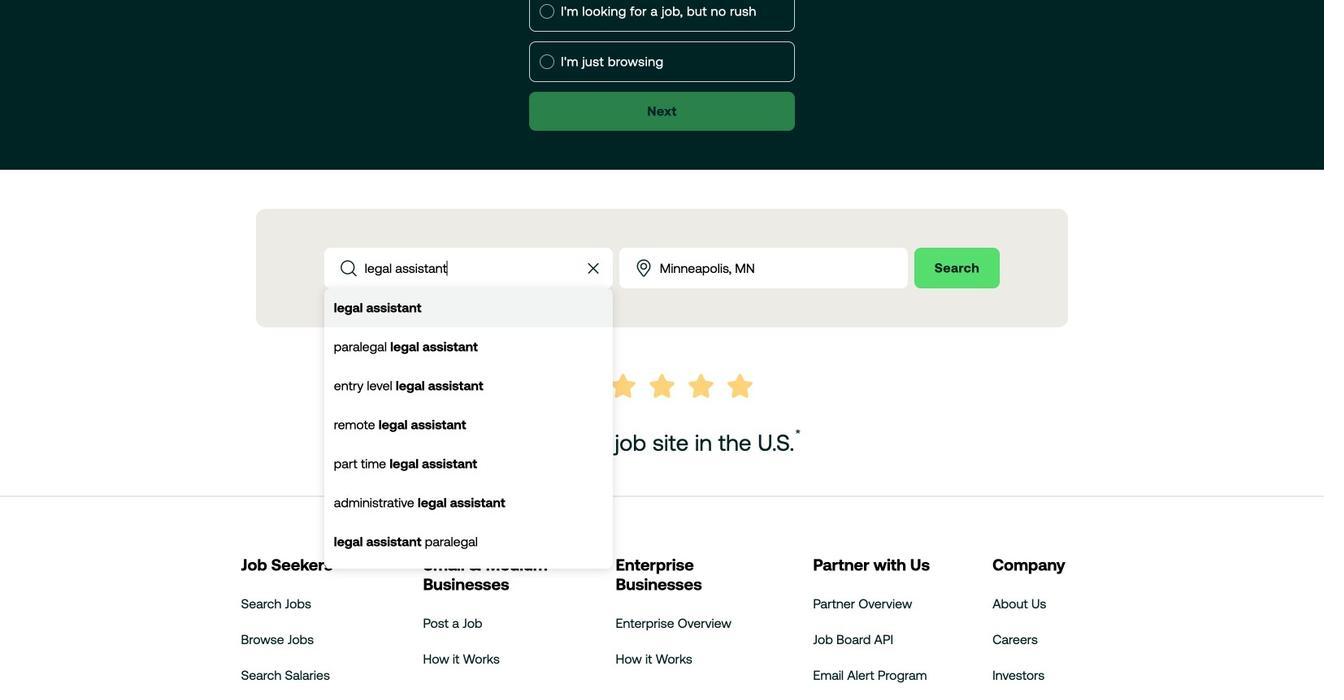 Task type: vqa. For each thing, say whether or not it's contained in the screenshot.
second FIELD from the right
yes



Task type: describe. For each thing, give the bounding box(es) containing it.
Search job title or keyword text field
[[365, 249, 613, 288]]

Search location or remote text field
[[660, 249, 908, 288]]

none field search job title or keyword
[[324, 248, 613, 289]]



Task type: locate. For each thing, give the bounding box(es) containing it.
0 horizontal spatial none field
[[324, 248, 613, 289]]

none field search location or remote
[[619, 248, 908, 289]]

1 horizontal spatial none field
[[619, 248, 908, 289]]

1 none field from the left
[[324, 248, 613, 289]]

2 none field from the left
[[619, 248, 908, 289]]

None radio
[[540, 4, 554, 19]]

None radio
[[540, 54, 554, 69]]

None field
[[324, 248, 613, 289], [619, 248, 908, 289]]



